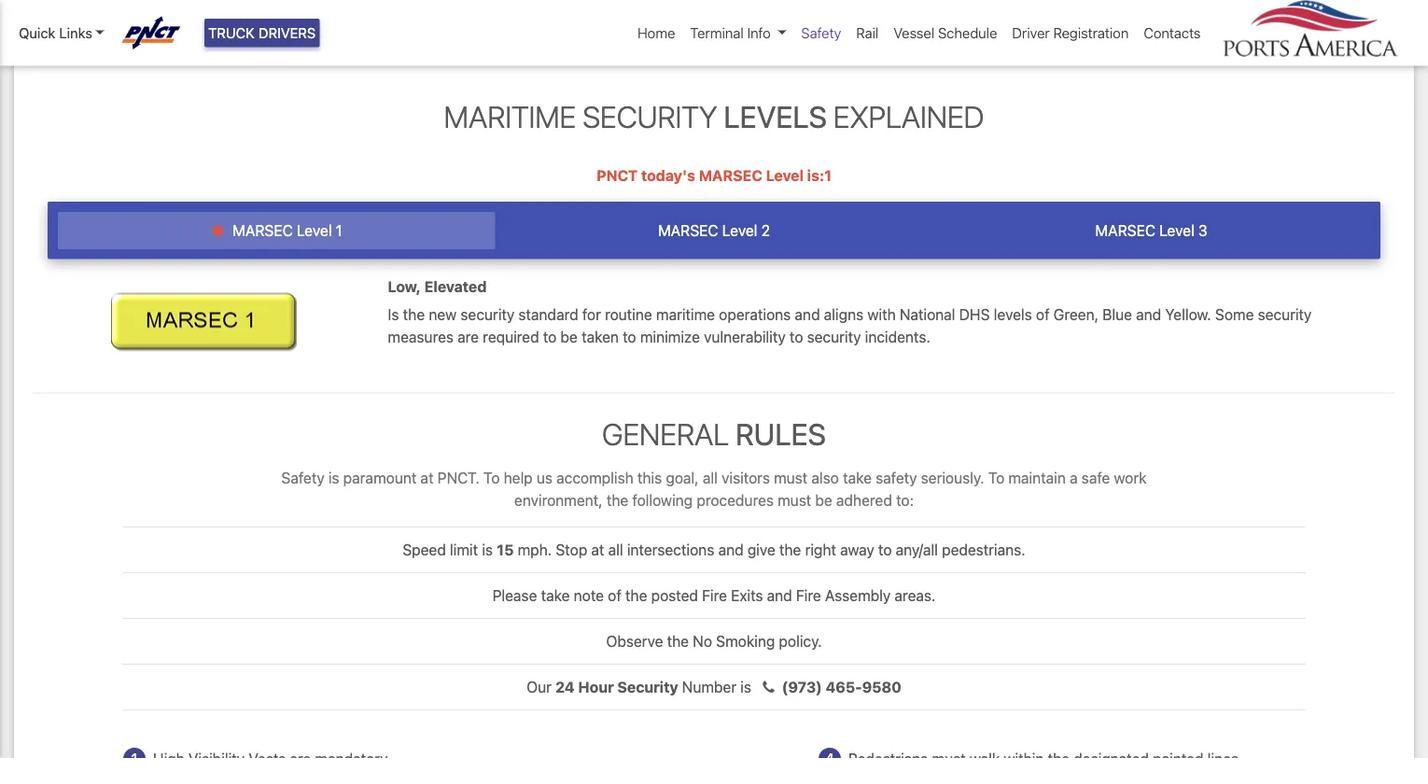 Task type: vqa. For each thing, say whether or not it's contained in the screenshot.
taken
yes



Task type: locate. For each thing, give the bounding box(es) containing it.
be
[[561, 328, 578, 346], [816, 492, 833, 509]]

security up are
[[461, 305, 515, 323]]

standard
[[519, 305, 579, 323]]

1 horizontal spatial levels
[[994, 305, 1033, 323]]

of right note
[[608, 587, 622, 605]]

0 vertical spatial of
[[1037, 305, 1050, 323]]

safety left rail
[[802, 25, 842, 41]]

1 horizontal spatial all
[[703, 469, 718, 487]]

drivers
[[259, 25, 316, 41]]

1 horizontal spatial take
[[843, 469, 872, 487]]

0 horizontal spatial is
[[329, 469, 340, 487]]

1 horizontal spatial safety
[[802, 25, 842, 41]]

driver registration link
[[1005, 15, 1137, 51]]

2 horizontal spatial is
[[741, 679, 752, 696]]

take left note
[[541, 587, 570, 605]]

of
[[1037, 305, 1050, 323], [608, 587, 622, 605]]

pnct
[[597, 167, 638, 184]]

tab list containing marsec level 1
[[48, 202, 1381, 259]]

rail
[[857, 25, 879, 41]]

safety left paramount at the bottom left of page
[[282, 469, 325, 487]]

1 fire from the left
[[702, 587, 728, 605]]

policy.
[[779, 633, 823, 650]]

mph.
[[518, 541, 552, 559]]

marsec down today's at the left of the page
[[658, 222, 719, 240]]

0 vertical spatial security
[[583, 99, 718, 134]]

1 vertical spatial must
[[778, 492, 812, 509]]

low, elevated
[[388, 278, 487, 295]]

marsec for marsec level 3
[[1096, 222, 1156, 240]]

truck
[[208, 25, 255, 41]]

please take note of the posted fire exits and fire assembly areas.
[[493, 587, 936, 605]]

1 vertical spatial security
[[618, 679, 679, 696]]

pedestrians.
[[942, 541, 1026, 559]]

2 horizontal spatial security
[[1259, 305, 1313, 323]]

be inside safety is paramount at pnct. to help us accomplish this goal, all visitors must also take safety seriously. to maintain a safe work environment,             the following procedures must be adhered to:
[[816, 492, 833, 509]]

and
[[795, 305, 821, 323], [1137, 305, 1162, 323], [719, 541, 744, 559], [767, 587, 793, 605]]

level inside marsec level 2 link
[[723, 222, 758, 240]]

465-
[[826, 679, 863, 696]]

our 24 hour security number is
[[527, 679, 756, 696]]

quick links link
[[19, 22, 104, 43]]

give
[[748, 541, 776, 559]]

fire
[[702, 587, 728, 605], [797, 587, 822, 605]]

dhs
[[960, 305, 990, 323]]

1 horizontal spatial is
[[482, 541, 493, 559]]

observe the no smoking policy.
[[606, 633, 823, 650]]

security right 'some'
[[1259, 305, 1313, 323]]

elevated
[[425, 278, 487, 295]]

are
[[458, 328, 479, 346]]

maritime
[[444, 99, 577, 134]]

security down aligns
[[808, 328, 862, 346]]

speed limit is 15 mph. stop at all intersections and give the right away to any/all pedestrians.
[[403, 541, 1026, 559]]

is:1
[[808, 167, 832, 184]]

to
[[484, 469, 500, 487], [989, 469, 1005, 487]]

levels
[[724, 99, 827, 134], [994, 305, 1033, 323]]

following
[[633, 492, 693, 509]]

be down also
[[816, 492, 833, 509]]

0 horizontal spatial be
[[561, 328, 578, 346]]

all
[[703, 469, 718, 487], [609, 541, 624, 559]]

of inside is the new security standard for routine maritime operations and aligns with national dhs levels of green, blue and yellow. some security measures are required to be taken to minimize vulnerability to security incidents.
[[1037, 305, 1050, 323]]

to down operations
[[790, 328, 804, 346]]

security down observe at the bottom
[[618, 679, 679, 696]]

levels up is:1
[[724, 99, 827, 134]]

levels right dhs
[[994, 305, 1033, 323]]

home link
[[630, 15, 683, 51]]

today's
[[642, 167, 696, 184]]

security
[[583, 99, 718, 134], [618, 679, 679, 696]]

0 horizontal spatial levels
[[724, 99, 827, 134]]

2 to from the left
[[989, 469, 1005, 487]]

must up right
[[778, 492, 812, 509]]

0 vertical spatial all
[[703, 469, 718, 487]]

terminal
[[691, 25, 744, 41]]

exits
[[731, 587, 764, 605]]

safety for safety is paramount at pnct. to help us accomplish this goal, all visitors must also take safety seriously. to maintain a safe work environment,             the following procedures must be adhered to:
[[282, 469, 325, 487]]

and right exits
[[767, 587, 793, 605]]

tab list
[[48, 202, 1381, 259]]

0 vertical spatial be
[[561, 328, 578, 346]]

1 vertical spatial is
[[482, 541, 493, 559]]

level inside marsec level 3 link
[[1160, 222, 1195, 240]]

terminal info link
[[683, 15, 794, 51]]

is left phone image
[[741, 679, 752, 696]]

terminal info
[[691, 25, 771, 41]]

1 horizontal spatial be
[[816, 492, 833, 509]]

all right goal,
[[703, 469, 718, 487]]

0 horizontal spatial fire
[[702, 587, 728, 605]]

taken
[[582, 328, 619, 346]]

0 vertical spatial safety
[[802, 25, 842, 41]]

0 horizontal spatial take
[[541, 587, 570, 605]]

1 horizontal spatial fire
[[797, 587, 822, 605]]

security up today's at the left of the page
[[583, 99, 718, 134]]

schedule
[[939, 25, 998, 41]]

level for marsec level 3
[[1160, 222, 1195, 240]]

fire left exits
[[702, 587, 728, 605]]

0 horizontal spatial security
[[461, 305, 515, 323]]

levels inside is the new security standard for routine maritime operations and aligns with national dhs levels of green, blue and yellow. some security measures are required to be taken to minimize vulnerability to security incidents.
[[994, 305, 1033, 323]]

0 vertical spatial must
[[774, 469, 808, 487]]

truck drivers link
[[205, 19, 320, 47]]

2 vertical spatial is
[[741, 679, 752, 696]]

marsec left "3"
[[1096, 222, 1156, 240]]

at right stop
[[592, 541, 605, 559]]

1 vertical spatial safety
[[282, 469, 325, 487]]

quick
[[19, 25, 55, 41]]

to left maintain
[[989, 469, 1005, 487]]

0 horizontal spatial all
[[609, 541, 624, 559]]

1 horizontal spatial of
[[1037, 305, 1050, 323]]

1 horizontal spatial to
[[989, 469, 1005, 487]]

note
[[574, 587, 604, 605]]

1 vertical spatial be
[[816, 492, 833, 509]]

operations
[[719, 305, 791, 323]]

safety is paramount at pnct. to help us accomplish this goal, all visitors must also take safety seriously. to maintain a safe work environment,             the following procedures must be adhered to:
[[282, 469, 1147, 509]]

at left pnct.
[[421, 469, 434, 487]]

is
[[329, 469, 340, 487], [482, 541, 493, 559], [741, 679, 752, 696]]

take inside safety is paramount at pnct. to help us accomplish this goal, all visitors must also take safety seriously. to maintain a safe work environment,             the following procedures must be adhered to:
[[843, 469, 872, 487]]

routine
[[605, 305, 653, 323]]

right
[[806, 541, 837, 559]]

away
[[841, 541, 875, 559]]

the down "accomplish"
[[607, 492, 629, 509]]

1
[[336, 222, 343, 240]]

0 horizontal spatial at
[[421, 469, 434, 487]]

rules
[[736, 416, 826, 452]]

fire up policy.
[[797, 587, 822, 605]]

procedures
[[697, 492, 774, 509]]

level left is:1
[[766, 167, 804, 184]]

level inside marsec level 1 link
[[297, 222, 332, 240]]

stop
[[556, 541, 588, 559]]

assembly
[[826, 587, 891, 605]]

level left 1
[[297, 222, 332, 240]]

at inside safety is paramount at pnct. to help us accomplish this goal, all visitors must also take safety seriously. to maintain a safe work environment,             the following procedures must be adhered to:
[[421, 469, 434, 487]]

must left also
[[774, 469, 808, 487]]

pnct today's marsec level is:1
[[597, 167, 832, 184]]

of left green,
[[1037, 305, 1050, 323]]

take up adhered
[[843, 469, 872, 487]]

marsec left 1
[[233, 222, 293, 240]]

safety for safety
[[802, 25, 842, 41]]

is
[[388, 305, 399, 323]]

1 horizontal spatial at
[[592, 541, 605, 559]]

0 horizontal spatial of
[[608, 587, 622, 605]]

hour
[[579, 679, 614, 696]]

2 fire from the left
[[797, 587, 822, 605]]

safe
[[1082, 469, 1111, 487]]

marsec for marsec level 1
[[233, 222, 293, 240]]

the
[[403, 305, 425, 323], [607, 492, 629, 509], [780, 541, 802, 559], [626, 587, 648, 605], [667, 633, 689, 650]]

the right 'is'
[[403, 305, 425, 323]]

is left 15
[[482, 541, 493, 559]]

to right away
[[879, 541, 892, 559]]

safety inside safety is paramount at pnct. to help us accomplish this goal, all visitors must also take safety seriously. to maintain a safe work environment,             the following procedures must be adhered to:
[[282, 469, 325, 487]]

1 vertical spatial all
[[609, 541, 624, 559]]

level left "3"
[[1160, 222, 1195, 240]]

all right stop
[[609, 541, 624, 559]]

0 horizontal spatial safety
[[282, 469, 325, 487]]

0 vertical spatial take
[[843, 469, 872, 487]]

0 vertical spatial at
[[421, 469, 434, 487]]

be down standard in the left of the page
[[561, 328, 578, 346]]

level for marsec level 1
[[297, 222, 332, 240]]

measures
[[388, 328, 454, 346]]

environment,
[[515, 492, 603, 509]]

to left help
[[484, 469, 500, 487]]

number
[[683, 679, 737, 696]]

to
[[543, 328, 557, 346], [623, 328, 637, 346], [790, 328, 804, 346], [879, 541, 892, 559]]

1 vertical spatial levels
[[994, 305, 1033, 323]]

level left 2
[[723, 222, 758, 240]]

3
[[1199, 222, 1208, 240]]

0 horizontal spatial to
[[484, 469, 500, 487]]

0 vertical spatial is
[[329, 469, 340, 487]]

is left paramount at the bottom left of page
[[329, 469, 340, 487]]



Task type: describe. For each thing, give the bounding box(es) containing it.
vessel schedule
[[894, 25, 998, 41]]

general
[[602, 416, 729, 452]]

marsec level 3 link
[[933, 212, 1371, 250]]

goal,
[[666, 469, 699, 487]]

safety
[[876, 469, 918, 487]]

all inside safety is paramount at pnct. to help us accomplish this goal, all visitors must also take safety seriously. to maintain a safe work environment,             the following procedures must be adhered to:
[[703, 469, 718, 487]]

and left aligns
[[795, 305, 821, 323]]

the left no
[[667, 633, 689, 650]]

1 to from the left
[[484, 469, 500, 487]]

the inside safety is paramount at pnct. to help us accomplish this goal, all visitors must also take safety seriously. to maintain a safe work environment,             the following procedures must be adhered to:
[[607, 492, 629, 509]]

minimize
[[641, 328, 700, 346]]

our
[[527, 679, 552, 696]]

24
[[556, 679, 575, 696]]

rail link
[[849, 15, 887, 51]]

0 vertical spatial levels
[[724, 99, 827, 134]]

work
[[1115, 469, 1147, 487]]

new
[[429, 305, 457, 323]]

no
[[693, 633, 713, 650]]

maintain
[[1009, 469, 1066, 487]]

for
[[583, 305, 601, 323]]

maritime
[[657, 305, 715, 323]]

the right give
[[780, 541, 802, 559]]

be inside is the new security standard for routine maritime operations and aligns with national dhs levels of green, blue and yellow. some security measures are required to be taken to minimize vulnerability to security incidents.
[[561, 328, 578, 346]]

vessel
[[894, 25, 935, 41]]

vulnerability
[[704, 328, 786, 346]]

help
[[504, 469, 533, 487]]

the inside is the new security standard for routine maritime operations and aligns with national dhs levels of green, blue and yellow. some security measures are required to be taken to minimize vulnerability to security incidents.
[[403, 305, 425, 323]]

green,
[[1054, 305, 1099, 323]]

(973)
[[782, 679, 823, 696]]

vessel schedule link
[[887, 15, 1005, 51]]

phone image
[[756, 680, 782, 695]]

links
[[59, 25, 92, 41]]

marsec level 2
[[658, 222, 770, 240]]

intersections
[[627, 541, 715, 559]]

marsec for marsec level 2
[[658, 222, 719, 240]]

driver
[[1013, 25, 1050, 41]]

1 horizontal spatial security
[[808, 328, 862, 346]]

smoking
[[717, 633, 775, 650]]

visitors
[[722, 469, 770, 487]]

areas.
[[895, 587, 936, 605]]

truck drivers
[[208, 25, 316, 41]]

driver registration
[[1013, 25, 1130, 41]]

please
[[493, 587, 537, 605]]

15
[[497, 541, 514, 559]]

blue
[[1103, 305, 1133, 323]]

2
[[762, 222, 770, 240]]

and right blue
[[1137, 305, 1162, 323]]

is the new security standard for routine maritime operations and aligns with national dhs levels of green, blue and yellow. some security measures are required to be taken to minimize vulnerability to security incidents.
[[388, 305, 1313, 346]]

aligns
[[824, 305, 864, 323]]

1 vertical spatial at
[[592, 541, 605, 559]]

paramount
[[343, 469, 417, 487]]

marsec level 1 link
[[58, 212, 496, 250]]

quick links
[[19, 25, 92, 41]]

marsec up marsec level 2 link on the top of the page
[[699, 167, 763, 184]]

posted
[[652, 587, 699, 605]]

to down standard in the left of the page
[[543, 328, 557, 346]]

info
[[748, 25, 771, 41]]

general rules
[[602, 416, 826, 452]]

marsec level 2 link
[[496, 212, 933, 250]]

also
[[812, 469, 840, 487]]

marsec level 3
[[1096, 222, 1208, 240]]

a
[[1070, 469, 1078, 487]]

us
[[537, 469, 553, 487]]

registration
[[1054, 25, 1130, 41]]

accomplish
[[557, 469, 634, 487]]

national
[[900, 305, 956, 323]]

limit
[[450, 541, 478, 559]]

explained
[[834, 99, 985, 134]]

is inside safety is paramount at pnct. to help us accomplish this goal, all visitors must also take safety seriously. to maintain a safe work environment,             the following procedures must be adhered to:
[[329, 469, 340, 487]]

level for marsec level 2
[[723, 222, 758, 240]]

(973) 465-9580
[[782, 679, 902, 696]]

safety link
[[794, 15, 849, 51]]

to:
[[897, 492, 914, 509]]

1 vertical spatial of
[[608, 587, 622, 605]]

any/all
[[896, 541, 939, 559]]

marsec level 1
[[229, 222, 343, 240]]

speed
[[403, 541, 446, 559]]

adhered
[[837, 492, 893, 509]]

1 vertical spatial take
[[541, 587, 570, 605]]

and left give
[[719, 541, 744, 559]]

incidents.
[[865, 328, 931, 346]]

the left posted
[[626, 587, 648, 605]]

9580
[[863, 679, 902, 696]]

maritime security levels explained
[[444, 99, 985, 134]]

contacts
[[1144, 25, 1202, 41]]

with
[[868, 305, 896, 323]]

this
[[638, 469, 662, 487]]

some
[[1216, 305, 1255, 323]]

to down the routine on the top of the page
[[623, 328, 637, 346]]

seriously.
[[922, 469, 985, 487]]

required
[[483, 328, 539, 346]]



